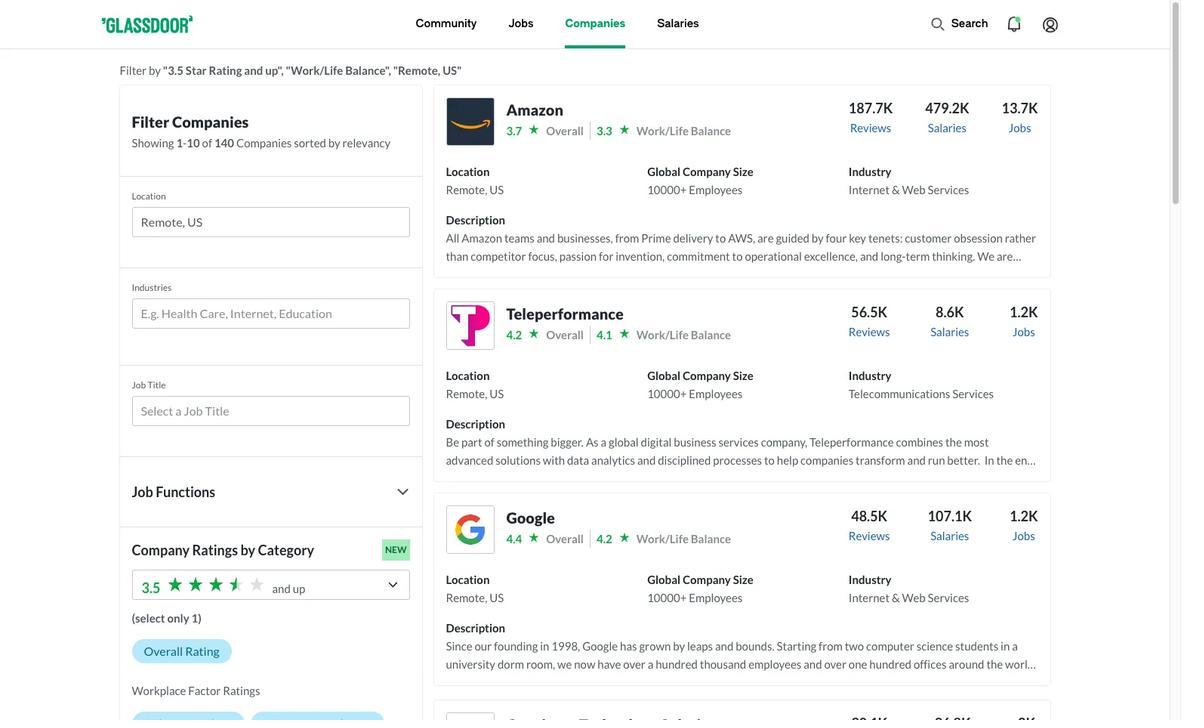 Task type: locate. For each thing, give the bounding box(es) containing it.
0 horizontal spatial to
[[716, 231, 726, 245]]

1 vertical spatial &
[[892, 591, 900, 605]]

jobs for google
[[1013, 529, 1036, 543]]

balance for amazon
[[691, 124, 732, 138]]

0 vertical spatial remote,
[[446, 183, 488, 196]]

0 vertical spatial us
[[490, 183, 504, 196]]

1 vertical spatial 4.2
[[597, 532, 613, 546]]

1 internet from the top
[[849, 183, 890, 196]]

4.1
[[597, 328, 613, 342]]

3 description from the top
[[446, 621, 506, 635]]

0 vertical spatial location remote, us
[[446, 165, 504, 196]]

-
[[183, 136, 187, 150]]

1 none field from the top
[[132, 207, 410, 243]]

driven
[[446, 268, 478, 281]]

remote, for amazon
[[446, 183, 488, 196]]

0 vertical spatial filter
[[120, 63, 147, 77]]

transform
[[924, 268, 974, 281]]

2 job from the top
[[132, 484, 153, 500]]

1 balance from the top
[[691, 124, 732, 138]]

1 1.2k jobs from the top
[[1010, 304, 1039, 339]]

56.5k
[[852, 304, 888, 320]]

0 horizontal spatial are
[[758, 231, 774, 245]]

0 horizontal spatial of
[[202, 136, 212, 150]]

1 us from the top
[[490, 183, 504, 196]]

telecommunications
[[849, 387, 951, 401]]

amazon inside description all amazon teams and businesses, from prime delivery to aws, are guided by four key tenets: customer obsession rather than competitor focus, passion for invention, commitment to operational excellence, and long-term thinking.    we are driven by the excitement of building technologies, inventing products, and providing services that transform the way our customers live their lives and run their businesses.
[[462, 231, 503, 245]]

salaries for teleperformance
[[931, 325, 970, 339]]

by left "3.5
[[149, 63, 161, 77]]

2 vertical spatial size
[[734, 573, 754, 586]]

category
[[258, 542, 314, 558]]

1 & from the top
[[892, 183, 900, 196]]

jobs for amazon
[[1009, 121, 1032, 135]]

1 vertical spatial of
[[570, 268, 580, 281]]

2 vertical spatial employees
[[689, 591, 743, 605]]

1 vertical spatial industry
[[849, 369, 892, 382]]

1 horizontal spatial their
[[610, 286, 634, 299]]

2 vertical spatial industry
[[849, 573, 892, 586]]

jobs down 13.7k
[[1009, 121, 1032, 135]]

3 size from the top
[[734, 573, 754, 586]]

industry internet & web services up customer
[[849, 165, 970, 196]]

48.5k reviews
[[849, 508, 891, 543]]

0 vertical spatial 1.2k jobs
[[1010, 304, 1039, 339]]

3 work/life balance from the top
[[637, 532, 732, 546]]

0 vertical spatial description
[[446, 213, 506, 227]]

industry internet & web services down 48.5k reviews
[[849, 573, 970, 605]]

are up the way
[[998, 249, 1014, 263]]

1 vertical spatial job
[[132, 484, 153, 500]]

0 vertical spatial to
[[716, 231, 726, 245]]

1 vertical spatial size
[[734, 369, 754, 382]]

1 size from the top
[[734, 165, 754, 178]]

1 description from the top
[[446, 213, 506, 227]]

global for teleperformance
[[648, 369, 681, 382]]

by inside filter companies showing 1 - 10 of 140 companies sorted by relevancy
[[329, 136, 341, 150]]

1.2k jobs
[[1010, 304, 1039, 339], [1010, 508, 1039, 543]]

of
[[202, 136, 212, 150], [570, 268, 580, 281]]

0 vertical spatial global company size 10000+ employees
[[648, 165, 754, 196]]

us down "google" image
[[490, 591, 504, 605]]

job inside button
[[132, 484, 153, 500]]

reviews inside 187.7k reviews
[[851, 121, 892, 135]]

location down "google" image
[[446, 573, 490, 586]]

company for amazon
[[683, 165, 731, 178]]

1 vertical spatial internet
[[849, 591, 890, 605]]

1 horizontal spatial to
[[733, 249, 743, 263]]

0 vertical spatial &
[[892, 183, 900, 196]]

2 web from the top
[[903, 591, 926, 605]]

work/life balance for teleperformance
[[637, 328, 732, 342]]

2 global from the top
[[648, 369, 681, 382]]

passion
[[560, 249, 597, 263]]

0 vertical spatial none field
[[132, 207, 410, 243]]

overall down teleperformance
[[547, 328, 584, 342]]

1 industry internet & web services from the top
[[849, 165, 970, 196]]

4.4
[[507, 532, 522, 546]]

filter left "3.5
[[120, 63, 147, 77]]

1 vertical spatial balance
[[691, 328, 732, 342]]

0 vertical spatial web
[[903, 183, 926, 196]]

1 vertical spatial global company size 10000+ employees
[[648, 369, 754, 401]]

reviews down 56.5k
[[849, 325, 891, 339]]

2 vertical spatial balance
[[691, 532, 732, 546]]

up",
[[265, 63, 284, 77]]

and down the operational
[[789, 268, 808, 281]]

showing
[[132, 136, 174, 150]]

of right 10
[[202, 136, 212, 150]]

0 horizontal spatial their
[[520, 286, 544, 299]]

1 work/life from the top
[[637, 124, 689, 138]]

1 horizontal spatial the
[[976, 268, 993, 281]]

1 vertical spatial services
[[953, 387, 995, 401]]

3 industry from the top
[[849, 573, 892, 586]]

8.6k
[[936, 304, 965, 320]]

0 vertical spatial amazon
[[507, 101, 564, 119]]

remote, down teleperformance image
[[446, 387, 488, 401]]

description
[[446, 213, 506, 227], [446, 417, 506, 431], [446, 621, 506, 635]]

2 employees from the top
[[689, 387, 743, 401]]

2 global company size 10000+ employees from the top
[[648, 369, 754, 401]]

2 vertical spatial 10000+
[[648, 591, 687, 605]]

of down passion
[[570, 268, 580, 281]]

1 vertical spatial rating
[[185, 644, 220, 658]]

services down '107.1k salaries'
[[928, 591, 970, 605]]

jobs left companies link
[[509, 17, 534, 30]]

1 horizontal spatial of
[[570, 268, 580, 281]]

thinking.
[[933, 249, 976, 263]]

us up competitor
[[490, 183, 504, 196]]

0 vertical spatial 4.2
[[507, 328, 522, 342]]

guided
[[776, 231, 810, 245]]

size for google
[[734, 573, 754, 586]]

2 their from the left
[[610, 286, 634, 299]]

3 none field from the top
[[132, 396, 410, 432]]

2 location remote, us from the top
[[446, 369, 504, 401]]

107.1k salaries
[[928, 508, 973, 543]]

none field location
[[132, 207, 410, 243]]

location remote, us down "google" image
[[446, 573, 504, 605]]

services up customer
[[928, 183, 970, 196]]

0 vertical spatial of
[[202, 136, 212, 150]]

1 location remote, us from the top
[[446, 165, 504, 196]]

that
[[902, 268, 922, 281]]

to down aws,
[[733, 249, 743, 263]]

location remote, us for teleperformance
[[446, 369, 504, 401]]

their right 'run' on the top right
[[610, 286, 634, 299]]

industry down 187.7k reviews
[[849, 165, 892, 178]]

location remote, us down teleperformance image
[[446, 369, 504, 401]]

3 us from the top
[[490, 591, 504, 605]]

location for amazon
[[446, 165, 490, 178]]

2 vertical spatial global
[[648, 573, 681, 586]]

1 vertical spatial web
[[903, 591, 926, 605]]

2 & from the top
[[892, 591, 900, 605]]

1.2k right 107.1k
[[1010, 508, 1039, 524]]

job left title
[[132, 379, 146, 391]]

3 work/life from the top
[[637, 532, 689, 546]]

1.2k
[[1010, 304, 1039, 320], [1010, 508, 1039, 524]]

1 vertical spatial remote,
[[446, 387, 488, 401]]

global for google
[[648, 573, 681, 586]]

web for google
[[903, 591, 926, 605]]

excitement
[[513, 268, 568, 281]]

1 vertical spatial are
[[998, 249, 1014, 263]]

overall left 3.3
[[547, 124, 584, 138]]

1 vertical spatial 1.2k
[[1010, 508, 1039, 524]]

none field for job title
[[132, 396, 410, 432]]

internet up the key
[[849, 183, 890, 196]]

0 vertical spatial work/life
[[637, 124, 689, 138]]

1 10000+ from the top
[[648, 183, 687, 196]]

balance
[[691, 124, 732, 138], [691, 328, 732, 342], [691, 532, 732, 546]]

0 horizontal spatial 4.2
[[507, 328, 522, 342]]

jobs down our
[[1013, 325, 1036, 339]]

2 industry internet & web services from the top
[[849, 573, 970, 605]]

by
[[149, 63, 161, 77], [329, 136, 341, 150], [812, 231, 824, 245], [480, 268, 492, 281], [241, 542, 255, 558]]

1 vertical spatial filter
[[132, 113, 169, 131]]

industry inside industry telecommunications services
[[849, 369, 892, 382]]

are up the operational
[[758, 231, 774, 245]]

1 their from the left
[[520, 286, 544, 299]]

salaries inside '107.1k salaries'
[[931, 529, 970, 543]]

prime
[[642, 231, 672, 245]]

2 remote, from the top
[[446, 387, 488, 401]]

(select
[[132, 611, 165, 625]]

3.5
[[142, 580, 161, 596]]

teams
[[505, 231, 535, 245]]

filter companies showing 1 - 10 of 140 companies sorted by relevancy
[[132, 113, 391, 150]]

job left functions
[[132, 484, 153, 500]]

the
[[494, 268, 511, 281], [976, 268, 993, 281]]

0 vertical spatial internet
[[849, 183, 890, 196]]

amazon up competitor
[[462, 231, 503, 245]]

10000+ for amazon
[[648, 183, 687, 196]]

services right telecommunications
[[953, 387, 995, 401]]

global company size 10000+ employees
[[648, 165, 754, 196], [648, 369, 754, 401], [648, 573, 754, 605]]

remote, down "google" image
[[446, 591, 488, 605]]

2 10000+ from the top
[[648, 387, 687, 401]]

2 vertical spatial location remote, us
[[446, 573, 504, 605]]

0 vertical spatial global
[[648, 165, 681, 178]]

internet down 48.5k reviews
[[849, 591, 890, 605]]

1 vertical spatial industry internet & web services
[[849, 573, 970, 605]]

1 1.2k from the top
[[1010, 304, 1039, 320]]

& for google
[[892, 591, 900, 605]]

work/life balance
[[637, 124, 732, 138], [637, 328, 732, 342], [637, 532, 732, 546]]

0 horizontal spatial amazon
[[462, 231, 503, 245]]

companies up 140
[[172, 113, 249, 131]]

job
[[132, 379, 146, 391], [132, 484, 153, 500]]

industry
[[849, 165, 892, 178], [849, 369, 892, 382], [849, 573, 892, 586]]

industry internet & web services for google
[[849, 573, 970, 605]]

industry up telecommunications
[[849, 369, 892, 382]]

1.2k for teleperformance
[[1010, 304, 1039, 320]]

amazon image
[[446, 97, 495, 146]]

all
[[446, 231, 460, 245]]

of inside description all amazon teams and businesses, from prime delivery to aws, are guided by four key tenets: customer obsession rather than competitor focus, passion for invention, commitment to operational excellence, and long-term thinking.    we are driven by the excitement of building technologies, inventing products, and providing services that transform the way our customers live their lives and run their businesses.
[[570, 268, 580, 281]]

479.2k
[[926, 100, 970, 116]]

their down excitement
[[520, 286, 544, 299]]

1)
[[192, 611, 202, 625]]

2 vertical spatial us
[[490, 591, 504, 605]]

1 vertical spatial employees
[[689, 387, 743, 401]]

2 vertical spatial description
[[446, 621, 506, 635]]

company
[[683, 165, 731, 178], [683, 369, 731, 382], [132, 542, 190, 558], [683, 573, 731, 586]]

1 vertical spatial work/life balance
[[637, 328, 732, 342]]

2 vertical spatial none field
[[132, 396, 410, 432]]

employees
[[689, 183, 743, 196], [689, 387, 743, 401], [689, 591, 743, 605]]

3 location remote, us from the top
[[446, 573, 504, 605]]

filter inside filter companies showing 1 - 10 of 140 companies sorted by relevancy
[[132, 113, 169, 131]]

title
[[148, 379, 166, 391]]

2 1.2k from the top
[[1010, 508, 1039, 524]]

1 vertical spatial 1.2k jobs
[[1010, 508, 1039, 543]]

none field for industries
[[132, 299, 410, 335]]

remote, up all
[[446, 183, 488, 196]]

competitor
[[471, 249, 526, 263]]

jobs for teleperformance
[[1013, 325, 1036, 339]]

3 global company size 10000+ employees from the top
[[648, 573, 754, 605]]

2 industry from the top
[[849, 369, 892, 382]]

industry down 48.5k reviews
[[849, 573, 892, 586]]

1 vertical spatial location remote, us
[[446, 369, 504, 401]]

None field
[[132, 207, 410, 243], [132, 299, 410, 335], [132, 396, 410, 432]]

community link
[[416, 0, 477, 48]]

0 vertical spatial industry
[[849, 165, 892, 178]]

companies right 140
[[236, 136, 292, 150]]

filter up showing
[[132, 113, 169, 131]]

0 vertical spatial services
[[928, 183, 970, 196]]

description for teleperformance
[[446, 417, 506, 431]]

1 vertical spatial to
[[733, 249, 743, 263]]

location remote, us down amazon image
[[446, 165, 504, 196]]

ratings
[[192, 542, 238, 558], [223, 684, 260, 698]]

0 vertical spatial employees
[[689, 183, 743, 196]]

jobs link
[[509, 0, 534, 48]]

10000+
[[648, 183, 687, 196], [648, 387, 687, 401], [648, 591, 687, 605]]

rating right star
[[209, 63, 242, 77]]

global for amazon
[[648, 165, 681, 178]]

invention,
[[616, 249, 665, 263]]

jobs inside 13.7k jobs
[[1009, 121, 1032, 135]]

employees for teleperformance
[[689, 387, 743, 401]]

to left aws,
[[716, 231, 726, 245]]

services inside industry telecommunications services
[[953, 387, 995, 401]]

us down teleperformance image
[[490, 387, 504, 401]]

overall for amazon
[[547, 124, 584, 138]]

1.2k jobs down our
[[1010, 304, 1039, 339]]

are
[[758, 231, 774, 245], [998, 249, 1014, 263]]

only
[[167, 611, 189, 625]]

size
[[734, 165, 754, 178], [734, 369, 754, 382], [734, 573, 754, 586]]

web
[[903, 183, 926, 196], [903, 591, 926, 605]]

0 vertical spatial job
[[132, 379, 146, 391]]

0 vertical spatial reviews
[[851, 121, 892, 135]]

2 vertical spatial reviews
[[849, 529, 891, 543]]

0 vertical spatial rating
[[209, 63, 242, 77]]

remote,
[[446, 183, 488, 196], [446, 387, 488, 401], [446, 591, 488, 605]]

4.2 for work/life balance
[[597, 532, 613, 546]]

location
[[446, 165, 490, 178], [132, 190, 166, 202], [446, 369, 490, 382], [446, 573, 490, 586]]

1 vertical spatial global
[[648, 369, 681, 382]]

work/life
[[637, 124, 689, 138], [637, 328, 689, 342], [637, 532, 689, 546]]

size for teleperformance
[[734, 369, 754, 382]]

2 1.2k jobs from the top
[[1010, 508, 1039, 543]]

four
[[826, 231, 847, 245]]

2 work/life balance from the top
[[637, 328, 732, 342]]

global company size 10000+ employees for google
[[648, 573, 754, 605]]

jobs right '107.1k salaries'
[[1013, 529, 1036, 543]]

0 vertical spatial 1.2k
[[1010, 304, 1039, 320]]

1.2k jobs for google
[[1010, 508, 1039, 543]]

3 remote, from the top
[[446, 591, 488, 605]]

1 job from the top
[[132, 379, 146, 391]]

3 10000+ from the top
[[648, 591, 687, 605]]

2 vertical spatial work/life
[[637, 532, 689, 546]]

remote, for teleperformance
[[446, 387, 488, 401]]

1 web from the top
[[903, 183, 926, 196]]

location down teleperformance image
[[446, 369, 490, 382]]

0 vertical spatial balance
[[691, 124, 732, 138]]

and up
[[272, 582, 306, 596]]

us for teleperformance
[[490, 387, 504, 401]]

0 vertical spatial industry internet & web services
[[849, 165, 970, 196]]

filter
[[120, 63, 147, 77], [132, 113, 169, 131]]

rating inside 'button'
[[185, 644, 220, 658]]

1 employees from the top
[[689, 183, 743, 196]]

1.2k for google
[[1010, 508, 1039, 524]]

work/life for amazon
[[637, 124, 689, 138]]

industry for google
[[849, 573, 892, 586]]

description all amazon teams and businesses, from prime delivery to aws, are guided by four key tenets: customer obsession rather than competitor focus, passion for invention, commitment to operational excellence, and long-term thinking.    we are driven by the excitement of building technologies, inventing products, and providing services that transform the way our customers live their lives and run their businesses.
[[446, 213, 1037, 299]]

2 vertical spatial work/life balance
[[637, 532, 732, 546]]

1 global company size 10000+ employees from the top
[[648, 165, 754, 196]]

3 global from the top
[[648, 573, 681, 586]]

ratings right "factor"
[[223, 684, 260, 698]]

balance for google
[[691, 532, 732, 546]]

1 global from the top
[[648, 165, 681, 178]]

1 vertical spatial us
[[490, 387, 504, 401]]

ratings down functions
[[192, 542, 238, 558]]

3 employees from the top
[[689, 591, 743, 605]]

1 industry from the top
[[849, 165, 892, 178]]

2 balance from the top
[[691, 328, 732, 342]]

location for google
[[446, 573, 490, 586]]

industry internet & web services for amazon
[[849, 165, 970, 196]]

new
[[385, 544, 407, 555]]

businesses,
[[558, 231, 613, 245]]

employees for amazon
[[689, 183, 743, 196]]

1 vertical spatial work/life
[[637, 328, 689, 342]]

overall down google
[[547, 532, 584, 546]]

the down competitor
[[494, 268, 511, 281]]

location down amazon image
[[446, 165, 490, 178]]

2 size from the top
[[734, 369, 754, 382]]

(select only 1)
[[132, 611, 202, 625]]

2 vertical spatial remote,
[[446, 591, 488, 605]]

2 vertical spatial global company size 10000+ employees
[[648, 573, 754, 605]]

0 vertical spatial size
[[734, 165, 754, 178]]

2 vertical spatial services
[[928, 591, 970, 605]]

the down we
[[976, 268, 993, 281]]

salaries
[[658, 17, 700, 30], [929, 121, 967, 135], [931, 325, 970, 339], [931, 529, 970, 543]]

filter by "3.5 star rating and up", "work/life balance", "remote, us"
[[120, 63, 462, 77]]

140
[[215, 136, 234, 150]]

global company size 10000+ employees for teleperformance
[[648, 369, 754, 401]]

1.2k jobs right '107.1k salaries'
[[1010, 508, 1039, 543]]

Industries field
[[141, 305, 401, 323]]

1 vertical spatial amazon
[[462, 231, 503, 245]]

reviews down 48.5k
[[849, 529, 891, 543]]

their
[[520, 286, 544, 299], [610, 286, 634, 299]]

reviews
[[851, 121, 892, 135], [849, 325, 891, 339], [849, 529, 891, 543]]

products,
[[741, 268, 787, 281]]

by right sorted
[[329, 136, 341, 150]]

0 vertical spatial work/life balance
[[637, 124, 732, 138]]

1 work/life balance from the top
[[637, 124, 732, 138]]

companies right the 'jobs' link
[[566, 17, 626, 30]]

Job Title field
[[141, 402, 401, 420]]

overall
[[547, 124, 584, 138], [547, 328, 584, 342], [547, 532, 584, 546], [144, 644, 183, 658]]

rating down 1)
[[185, 644, 220, 658]]

0 horizontal spatial the
[[494, 268, 511, 281]]

reviews down 187.7k
[[851, 121, 892, 135]]

salaries inside 479.2k salaries
[[929, 121, 967, 135]]

2 us from the top
[[490, 387, 504, 401]]

4.2
[[507, 328, 522, 342], [597, 532, 613, 546]]

us
[[490, 183, 504, 196], [490, 387, 504, 401], [490, 591, 504, 605]]

3 balance from the top
[[691, 532, 732, 546]]

none field for location
[[132, 207, 410, 243]]

1 remote, from the top
[[446, 183, 488, 196]]

2 work/life from the top
[[637, 328, 689, 342]]

1 vertical spatial description
[[446, 417, 506, 431]]

remote, for google
[[446, 591, 488, 605]]

1 vertical spatial reviews
[[849, 325, 891, 339]]

1 vertical spatial 10000+
[[648, 387, 687, 401]]

overall down (select only 1)
[[144, 644, 183, 658]]

location for teleperformance
[[446, 369, 490, 382]]

industry internet & web services
[[849, 165, 970, 196], [849, 573, 970, 605]]

2 internet from the top
[[849, 591, 890, 605]]

0 vertical spatial 10000+
[[648, 183, 687, 196]]

1 horizontal spatial 4.2
[[597, 532, 613, 546]]

2 description from the top
[[446, 417, 506, 431]]

amazon up '3.7'
[[507, 101, 564, 119]]

1 horizontal spatial amazon
[[507, 101, 564, 119]]

2 none field from the top
[[132, 299, 410, 335]]

1.2k down our
[[1010, 304, 1039, 320]]

1 vertical spatial none field
[[132, 299, 410, 335]]



Task type: vqa. For each thing, say whether or not it's contained in the screenshot.


Task type: describe. For each thing, give the bounding box(es) containing it.
0 vertical spatial are
[[758, 231, 774, 245]]

overall inside 'button'
[[144, 644, 183, 658]]

customers
[[446, 286, 498, 299]]

sorted
[[294, 136, 326, 150]]

1.2k jobs for teleperformance
[[1010, 304, 1039, 339]]

companies link
[[566, 0, 626, 48]]

1 vertical spatial ratings
[[223, 684, 260, 698]]

overall for google
[[547, 532, 584, 546]]

by left four
[[812, 231, 824, 245]]

overall rating
[[144, 644, 220, 658]]

operational
[[745, 249, 802, 263]]

industry for amazon
[[849, 165, 892, 178]]

us for google
[[490, 591, 504, 605]]

obsession
[[955, 231, 1004, 245]]

107.1k
[[928, 508, 973, 524]]

3.7
[[507, 124, 522, 138]]

google
[[507, 509, 555, 527]]

teleperformance
[[507, 305, 624, 323]]

internet for google
[[849, 591, 890, 605]]

workplace factor ratings
[[132, 684, 260, 698]]

salaries for amazon
[[929, 121, 967, 135]]

relevancy
[[343, 136, 391, 150]]

industry for teleperformance
[[849, 369, 892, 382]]

commitment
[[667, 249, 731, 263]]

0 vertical spatial ratings
[[192, 542, 238, 558]]

job for job functions
[[132, 484, 153, 500]]

1 vertical spatial companies
[[172, 113, 249, 131]]

inventing
[[692, 268, 738, 281]]

services for amazon
[[928, 183, 970, 196]]

work/life for teleperformance
[[637, 328, 689, 342]]

location down showing
[[132, 190, 166, 202]]

10000+ for teleperformance
[[648, 387, 687, 401]]

1 the from the left
[[494, 268, 511, 281]]

key
[[850, 231, 867, 245]]

businesses.
[[637, 286, 692, 299]]

industry telecommunications services
[[849, 369, 995, 401]]

and left the up
[[272, 582, 291, 596]]

providing
[[810, 268, 857, 281]]

industries
[[132, 282, 172, 293]]

work/life for google
[[637, 532, 689, 546]]

work/life balance for amazon
[[637, 124, 732, 138]]

job title
[[132, 379, 166, 391]]

live
[[500, 286, 518, 299]]

focus,
[[529, 249, 558, 263]]

we
[[978, 249, 995, 263]]

teleperformance image
[[446, 302, 495, 350]]

long-
[[881, 249, 907, 263]]

of inside filter companies showing 1 - 10 of 140 companies sorted by relevancy
[[202, 136, 212, 150]]

salaries for google
[[931, 529, 970, 543]]

job for job title
[[132, 379, 146, 391]]

rather
[[1006, 231, 1037, 245]]

company for google
[[683, 573, 731, 586]]

employees for google
[[689, 591, 743, 605]]

2 the from the left
[[976, 268, 993, 281]]

company for teleperformance
[[683, 369, 731, 382]]

13.7k jobs
[[1003, 100, 1039, 135]]

by left category
[[241, 542, 255, 558]]

delivery
[[674, 231, 714, 245]]

filter for by
[[120, 63, 147, 77]]

overall for teleperformance
[[547, 328, 584, 342]]

us for amazon
[[490, 183, 504, 196]]

Location field
[[141, 213, 401, 231]]

balance for teleperformance
[[691, 328, 732, 342]]

48.5k
[[852, 508, 888, 524]]

size for amazon
[[734, 165, 754, 178]]

13.7k
[[1003, 100, 1039, 116]]

by down competitor
[[480, 268, 492, 281]]

aws,
[[729, 231, 756, 245]]

work/life balance for google
[[637, 532, 732, 546]]

4.2 for overall
[[507, 328, 522, 342]]

10
[[187, 136, 200, 150]]

"remote,
[[394, 63, 441, 77]]

building
[[583, 268, 622, 281]]

cognizant technology solutions image
[[446, 713, 495, 720]]

from
[[616, 231, 640, 245]]

& for amazon
[[892, 183, 900, 196]]

excellence,
[[805, 249, 859, 263]]

10000+ for google
[[648, 591, 687, 605]]

and left the up",
[[244, 63, 263, 77]]

us"
[[443, 63, 462, 77]]

2 vertical spatial companies
[[236, 136, 292, 150]]

google image
[[446, 506, 495, 554]]

than
[[446, 249, 469, 263]]

8.6k salaries
[[931, 304, 970, 339]]

factor
[[188, 684, 221, 698]]

none field job title
[[132, 396, 410, 432]]

workplace
[[132, 684, 186, 698]]

balance",
[[346, 63, 391, 77]]

community
[[416, 17, 477, 30]]

1 horizontal spatial are
[[998, 249, 1014, 263]]

way
[[995, 268, 1015, 281]]

location remote, us for amazon
[[446, 165, 504, 196]]

services
[[859, 268, 900, 281]]

salaries link
[[658, 0, 700, 48]]

overall rating button
[[132, 639, 232, 664]]

star
[[186, 63, 207, 77]]

reviews for amazon
[[851, 121, 892, 135]]

tenets:
[[869, 231, 903, 245]]

global company size 10000+ employees for amazon
[[648, 165, 754, 196]]

for
[[599, 249, 614, 263]]

search
[[952, 17, 989, 30]]

search button
[[923, 9, 996, 39]]

"3.5
[[163, 63, 184, 77]]

56.5k reviews
[[849, 304, 891, 339]]

1
[[176, 136, 183, 150]]

filter for companies
[[132, 113, 169, 131]]

description for google
[[446, 621, 506, 635]]

3.3
[[597, 124, 613, 138]]

479.2k salaries
[[926, 100, 970, 135]]

187.7k
[[849, 100, 893, 116]]

web for amazon
[[903, 183, 926, 196]]

our
[[1017, 268, 1034, 281]]

job functions
[[132, 484, 215, 500]]

reviews for google
[[849, 529, 891, 543]]

customer
[[906, 231, 952, 245]]

none field the industries
[[132, 299, 410, 335]]

run
[[591, 286, 608, 299]]

up
[[293, 582, 306, 596]]

services for google
[[928, 591, 970, 605]]

and up services
[[861, 249, 879, 263]]

location remote, us for google
[[446, 573, 504, 605]]

internet for amazon
[[849, 183, 890, 196]]

"work/life
[[286, 63, 343, 77]]

technologies,
[[625, 268, 690, 281]]

description inside description all amazon teams and businesses, from prime delivery to aws, are guided by four key tenets: customer obsession rather than competitor focus, passion for invention, commitment to operational excellence, and long-term thinking.    we are driven by the excitement of building technologies, inventing products, and providing services that transform the way our customers live their lives and run their businesses.
[[446, 213, 506, 227]]

0 vertical spatial companies
[[566, 17, 626, 30]]

and left 'run' on the top right
[[570, 286, 589, 299]]

term
[[907, 249, 931, 263]]

reviews for teleperformance
[[849, 325, 891, 339]]

and up focus,
[[537, 231, 555, 245]]



